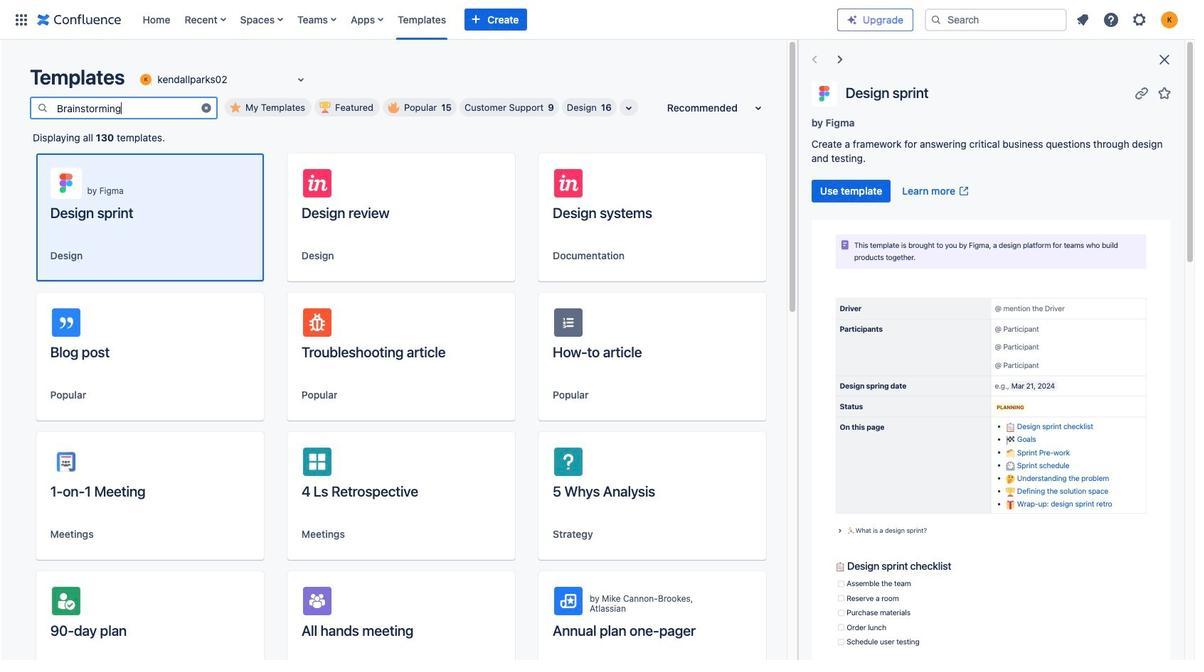 Task type: locate. For each thing, give the bounding box(es) containing it.
0 horizontal spatial list
[[136, 0, 837, 39]]

banner
[[0, 0, 1195, 40]]

list for premium image
[[1070, 7, 1187, 32]]

close image
[[1156, 51, 1173, 68]]

None text field
[[138, 73, 140, 87]]

list
[[136, 0, 837, 39], [1070, 7, 1187, 32]]

your profile and preferences image
[[1161, 11, 1178, 28]]

more categories image
[[620, 100, 637, 117]]

clear search bar image
[[201, 102, 212, 114]]

group
[[812, 180, 975, 203]]

1 horizontal spatial list
[[1070, 7, 1187, 32]]

Search field
[[925, 8, 1067, 31]]

settings icon image
[[1131, 11, 1148, 28]]

confluence image
[[37, 11, 121, 28], [37, 11, 121, 28]]

open image
[[293, 71, 310, 88]]

Search author, category, topic field
[[53, 98, 196, 118]]

notification icon image
[[1074, 11, 1091, 28]]

search image
[[931, 14, 942, 25]]

share link image
[[1133, 84, 1150, 101]]

None search field
[[925, 8, 1067, 31]]

previous template image
[[806, 51, 823, 68]]



Task type: describe. For each thing, give the bounding box(es) containing it.
next template image
[[832, 51, 849, 68]]

star design sprint image
[[1156, 84, 1173, 101]]

appswitcher icon image
[[13, 11, 30, 28]]

search icon image
[[37, 102, 48, 113]]

global element
[[9, 0, 837, 39]]

list for appswitcher icon
[[136, 0, 837, 39]]

help icon image
[[1103, 11, 1120, 28]]

premium image
[[847, 14, 858, 25]]



Task type: vqa. For each thing, say whether or not it's contained in the screenshot.
the Copy link icon at the right top of the page
no



